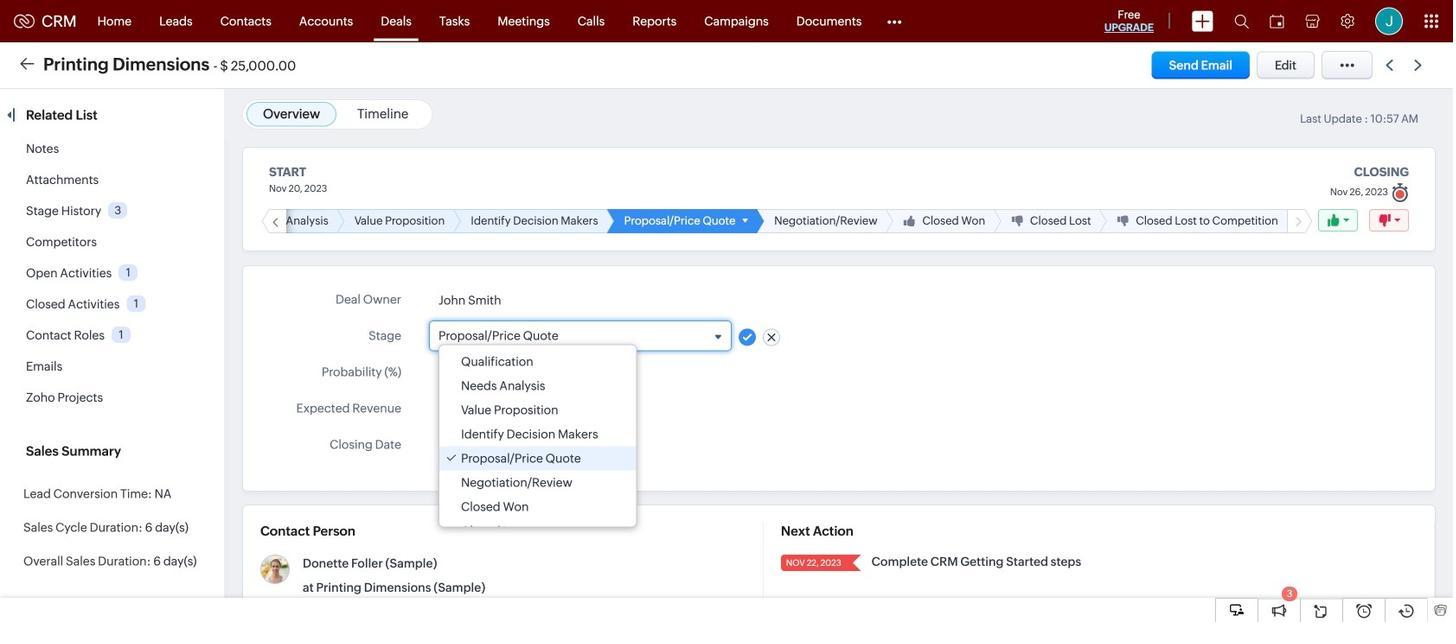 Task type: describe. For each thing, give the bounding box(es) containing it.
previous record image
[[1386, 60, 1394, 71]]

next record image
[[1414, 60, 1426, 71]]

calendar image
[[1270, 14, 1285, 28]]

create menu element
[[1182, 0, 1224, 42]]

logo image
[[14, 14, 35, 28]]



Task type: vqa. For each thing, say whether or not it's contained in the screenshot.
"create menu" image
yes



Task type: locate. For each thing, give the bounding box(es) containing it.
tree
[[439, 345, 636, 544]]

profile element
[[1365, 0, 1414, 42]]

search element
[[1224, 0, 1260, 42]]

create menu image
[[1192, 11, 1214, 32]]

None field
[[439, 328, 722, 344]]

profile image
[[1376, 7, 1403, 35]]

search image
[[1234, 14, 1249, 29]]

Other Modules field
[[876, 7, 913, 35]]



